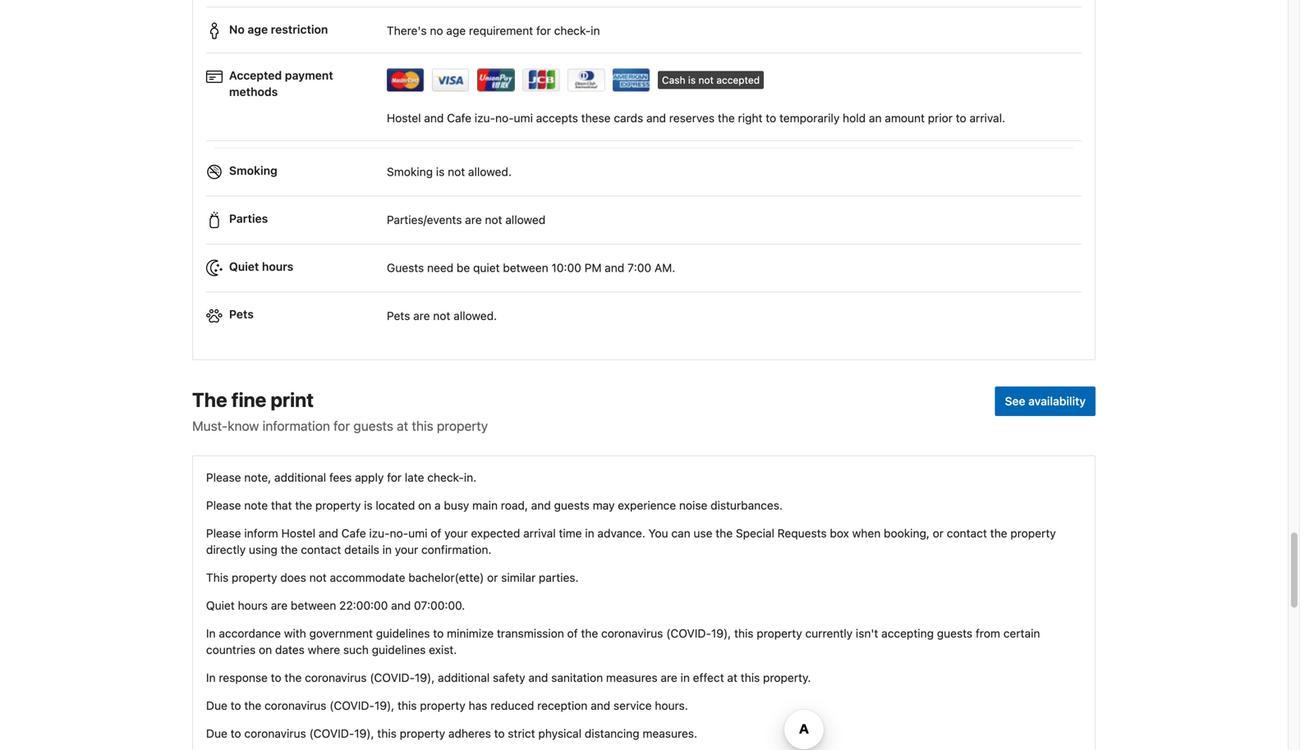 Task type: vqa. For each thing, say whether or not it's contained in the screenshot.
"Cafe" to the bottom
yes



Task type: describe. For each thing, give the bounding box(es) containing it.
coronavirus down response
[[244, 728, 306, 741]]

countries
[[206, 644, 256, 657]]

using
[[249, 544, 278, 557]]

accepted
[[717, 74, 760, 86]]

with
[[284, 627, 306, 641]]

transmission
[[497, 627, 564, 641]]

amount
[[885, 111, 925, 125]]

and right 'cards'
[[647, 111, 666, 125]]

0 horizontal spatial age
[[248, 22, 268, 36]]

isn't
[[856, 627, 878, 641]]

arrival.
[[970, 111, 1006, 125]]

certain
[[1004, 627, 1040, 641]]

or inside please inform hostel and cafe izu-no-umi of your expected arrival time in advance. you can use the special requests box when booking, or contact the property directly using the contact details in your confirmation.
[[933, 527, 944, 541]]

due for due to coronavirus (covid-19), this property adheres to strict physical distancing measures.
[[206, 728, 227, 741]]

and right road,
[[531, 499, 551, 513]]

does
[[280, 571, 306, 585]]

0 vertical spatial umi
[[514, 111, 533, 125]]

is for smoking
[[436, 165, 445, 179]]

note,
[[244, 471, 271, 485]]

coronavirus inside in accordance with government guidelines to minimize transmission of the coronavirus (covid-19), this property currently isn't accepting guests from certain countries on dates where such guidelines exist.
[[601, 627, 663, 641]]

adheres
[[448, 728, 491, 741]]

0 vertical spatial check-
[[554, 24, 591, 37]]

not for cash
[[699, 74, 714, 86]]

at inside the fine print must-know information for guests at this property
[[397, 419, 408, 434]]

visa image
[[432, 69, 470, 92]]

there's
[[387, 24, 427, 37]]

you
[[649, 527, 668, 541]]

property.
[[763, 672, 811, 685]]

reception
[[537, 700, 588, 713]]

use
[[694, 527, 713, 541]]

cash is not accepted
[[662, 74, 760, 86]]

the inside in accordance with government guidelines to minimize transmission of the coronavirus (covid-19), this property currently isn't accepting guests from certain countries on dates where such guidelines exist.
[[581, 627, 598, 641]]

experience
[[618, 499, 676, 513]]

am.
[[655, 261, 675, 275]]

are down does
[[271, 599, 288, 613]]

0 vertical spatial on
[[418, 499, 431, 513]]

this
[[206, 571, 229, 585]]

not for pets
[[433, 309, 450, 323]]

when
[[852, 527, 881, 541]]

this inside the fine print must-know information for guests at this property
[[412, 419, 433, 434]]

smoking for smoking is not allowed.
[[387, 165, 433, 179]]

and down this property does not accommodate bachelor(ette) or similar parties.
[[391, 599, 411, 613]]

please note, additional fees apply for late check-in.
[[206, 471, 477, 485]]

are up "hours."
[[661, 672, 678, 685]]

diners club image
[[568, 69, 605, 92]]

the
[[192, 389, 227, 412]]

in left effect
[[681, 672, 690, 685]]

please for please note that the property is located on a busy main road, and guests may experience noise disturbances.
[[206, 499, 241, 513]]

1 vertical spatial your
[[395, 544, 418, 557]]

0 vertical spatial cafe
[[447, 111, 472, 125]]

reserves
[[669, 111, 715, 125]]

0 horizontal spatial is
[[364, 499, 373, 513]]

requests
[[778, 527, 827, 541]]

hours for quiet hours are between 22:00:00 and 07:00:00.
[[238, 599, 268, 613]]

of for umi
[[431, 527, 441, 541]]

strict
[[508, 728, 535, 741]]

accepted
[[229, 69, 282, 82]]

and right safety
[[529, 672, 548, 685]]

can
[[671, 527, 691, 541]]

quiet
[[473, 261, 500, 275]]

be
[[457, 261, 470, 275]]

these
[[581, 111, 611, 125]]

measures
[[606, 672, 658, 685]]

measures.
[[643, 728, 697, 741]]

allowed. for smoking is not allowed.
[[468, 165, 512, 179]]

a
[[435, 499, 441, 513]]

izu- inside please inform hostel and cafe izu-no-umi of your expected arrival time in advance. you can use the special requests box when booking, or contact the property directly using the contact details in your confirmation.
[[369, 527, 390, 541]]

reduced
[[491, 700, 534, 713]]

accepting
[[882, 627, 934, 641]]

1 vertical spatial guidelines
[[372, 644, 426, 657]]

such
[[343, 644, 369, 657]]

expected
[[471, 527, 520, 541]]

(covid- inside in accordance with government guidelines to minimize transmission of the coronavirus (covid-19), this property currently isn't accepting guests from certain countries on dates where such guidelines exist.
[[666, 627, 711, 641]]

box
[[830, 527, 849, 541]]

22:00:00
[[339, 599, 388, 613]]

coronavirus down where at the bottom left of the page
[[305, 672, 367, 685]]

response
[[219, 672, 268, 685]]

road,
[[501, 499, 528, 513]]

restriction
[[271, 22, 328, 36]]

payment
[[285, 69, 333, 82]]

bachelor(ette)
[[409, 571, 484, 585]]

cafe inside please inform hostel and cafe izu-no-umi of your expected arrival time in advance. you can use the special requests box when booking, or contact the property directly using the contact details in your confirmation.
[[341, 527, 366, 541]]

advance.
[[598, 527, 646, 541]]

from
[[976, 627, 1001, 641]]

availability
[[1029, 395, 1086, 408]]

due for due to the coronavirus (covid-19), this property has reduced reception and service hours.
[[206, 700, 227, 713]]

located
[[376, 499, 415, 513]]

guests
[[387, 261, 424, 275]]

need
[[427, 261, 454, 275]]

where
[[308, 644, 340, 657]]

for inside the fine print must-know information for guests at this property
[[334, 419, 350, 434]]

unionpay credit card image
[[477, 69, 515, 92]]

parties/events
[[387, 213, 462, 227]]

0 vertical spatial no-
[[495, 111, 514, 125]]

sanitation
[[551, 672, 603, 685]]

coronavirus down dates
[[265, 700, 326, 713]]

not for parties/events
[[485, 213, 502, 227]]

exist.
[[429, 644, 457, 657]]

hours for quiet hours
[[262, 260, 293, 273]]

service
[[614, 700, 652, 713]]

1 horizontal spatial guests
[[554, 499, 590, 513]]

in for in response to the coronavirus (covid-19), additional safety and sanitation measures are in effect at this property.
[[206, 672, 216, 685]]

guests inside in accordance with government guidelines to minimize transmission of the coronavirus (covid-19), this property currently isn't accepting guests from certain countries on dates where such guidelines exist.
[[937, 627, 973, 641]]

quiet hours
[[229, 260, 293, 273]]

accepted payment methods
[[229, 69, 333, 99]]

on inside in accordance with government guidelines to minimize transmission of the coronavirus (covid-19), this property currently isn't accepting guests from certain countries on dates where such guidelines exist.
[[259, 644, 272, 657]]

minimize
[[447, 627, 494, 641]]

0 horizontal spatial between
[[291, 599, 336, 613]]

in right time
[[585, 527, 595, 541]]

is for cash
[[688, 74, 696, 86]]

and inside please inform hostel and cafe izu-no-umi of your expected arrival time in advance. you can use the special requests box when booking, or contact the property directly using the contact details in your confirmation.
[[319, 527, 338, 541]]

know
[[228, 419, 259, 434]]

parties/events are not allowed
[[387, 213, 546, 227]]

hostel and cafe izu-no-umi accepts these cards and reserves the right to temporarily hold an amount prior to arrival.
[[387, 111, 1006, 125]]

19), inside in accordance with government guidelines to minimize transmission of the coronavirus (covid-19), this property currently isn't accepting guests from certain countries on dates where such guidelines exist.
[[711, 627, 731, 641]]

allowed
[[505, 213, 546, 227]]

umi inside please inform hostel and cafe izu-no-umi of your expected arrival time in advance. you can use the special requests box when booking, or contact the property directly using the contact details in your confirmation.
[[408, 527, 428, 541]]

directly
[[206, 544, 246, 557]]

please note that the property is located on a busy main road, and guests may experience noise disturbances.
[[206, 499, 783, 513]]

must-
[[192, 419, 228, 434]]



Task type: locate. For each thing, give the bounding box(es) containing it.
1 horizontal spatial contact
[[947, 527, 987, 541]]

smoking up parties
[[229, 164, 277, 177]]

0 vertical spatial guests
[[353, 419, 393, 434]]

1 vertical spatial cafe
[[341, 527, 366, 541]]

1 horizontal spatial age
[[446, 24, 466, 37]]

your
[[445, 527, 468, 541], [395, 544, 418, 557]]

2 in from the top
[[206, 672, 216, 685]]

effect
[[693, 672, 724, 685]]

property inside the fine print must-know information for guests at this property
[[437, 419, 488, 434]]

1 vertical spatial for
[[334, 419, 350, 434]]

not left allowed
[[485, 213, 502, 227]]

hostel
[[387, 111, 421, 125], [281, 527, 316, 541]]

contact right booking,
[[947, 527, 987, 541]]

is right cash
[[688, 74, 696, 86]]

1 horizontal spatial umi
[[514, 111, 533, 125]]

is inside accepted payment methods and conditions element
[[688, 74, 696, 86]]

guests
[[353, 419, 393, 434], [554, 499, 590, 513], [937, 627, 973, 641]]

pets for pets are not allowed.
[[387, 309, 410, 323]]

0 horizontal spatial smoking
[[229, 164, 277, 177]]

1 horizontal spatial is
[[436, 165, 445, 179]]

allowed. down quiet
[[454, 309, 497, 323]]

0 horizontal spatial check-
[[427, 471, 464, 485]]

for right requirement
[[536, 24, 551, 37]]

are down the guests
[[413, 309, 430, 323]]

quiet for quiet hours
[[229, 260, 259, 273]]

0 vertical spatial hostel
[[387, 111, 421, 125]]

umi
[[514, 111, 533, 125], [408, 527, 428, 541]]

smoking for smoking
[[229, 164, 277, 177]]

time
[[559, 527, 582, 541]]

apply
[[355, 471, 384, 485]]

1 vertical spatial in
[[206, 672, 216, 685]]

of up confirmation.
[[431, 527, 441, 541]]

in left response
[[206, 672, 216, 685]]

0 vertical spatial quiet
[[229, 260, 259, 273]]

cafe up details
[[341, 527, 366, 541]]

please left note
[[206, 499, 241, 513]]

coronavirus
[[601, 627, 663, 641], [305, 672, 367, 685], [265, 700, 326, 713], [244, 728, 306, 741]]

similar
[[501, 571, 536, 585]]

for left late on the bottom left
[[387, 471, 402, 485]]

0 vertical spatial your
[[445, 527, 468, 541]]

accepted payment methods and conditions element
[[206, 60, 1082, 97]]

may
[[593, 499, 615, 513]]

to inside in accordance with government guidelines to minimize transmission of the coronavirus (covid-19), this property currently isn't accepting guests from certain countries on dates where such guidelines exist.
[[433, 627, 444, 641]]

of for transmission
[[567, 627, 578, 641]]

0 horizontal spatial your
[[395, 544, 418, 557]]

disturbances.
[[711, 499, 783, 513]]

1 in from the top
[[206, 627, 216, 641]]

guidelines up exist.
[[376, 627, 430, 641]]

1 horizontal spatial no-
[[495, 111, 514, 125]]

1 vertical spatial contact
[[301, 544, 341, 557]]

1 please from the top
[[206, 471, 241, 485]]

quiet down parties
[[229, 260, 259, 273]]

1 vertical spatial check-
[[427, 471, 464, 485]]

in.
[[464, 471, 477, 485]]

not for smoking
[[448, 165, 465, 179]]

coronavirus up measures
[[601, 627, 663, 641]]

1 horizontal spatial on
[[418, 499, 431, 513]]

please
[[206, 471, 241, 485], [206, 499, 241, 513], [206, 527, 241, 541]]

0 vertical spatial please
[[206, 471, 241, 485]]

jcb image
[[522, 69, 560, 92]]

1 horizontal spatial izu-
[[475, 111, 495, 125]]

1 vertical spatial hours
[[238, 599, 268, 613]]

1 horizontal spatial cafe
[[447, 111, 472, 125]]

confirmation.
[[421, 544, 492, 557]]

quiet for quiet hours are between 22:00:00 and 07:00:00.
[[206, 599, 235, 613]]

and right "pm"
[[605, 261, 625, 275]]

hours.
[[655, 700, 688, 713]]

are
[[465, 213, 482, 227], [413, 309, 430, 323], [271, 599, 288, 613], [661, 672, 678, 685]]

0 vertical spatial hours
[[262, 260, 293, 273]]

quiet down this
[[206, 599, 235, 613]]

please up "directly"
[[206, 527, 241, 541]]

0 vertical spatial allowed.
[[468, 165, 512, 179]]

1 vertical spatial umi
[[408, 527, 428, 541]]

1 horizontal spatial of
[[567, 627, 578, 641]]

0 vertical spatial guidelines
[[376, 627, 430, 641]]

1 horizontal spatial for
[[387, 471, 402, 485]]

please for please inform hostel and cafe izu-no-umi of your expected arrival time in advance. you can use the special requests box when booking, or contact the property directly using the contact details in your confirmation.
[[206, 527, 241, 541]]

and up 'distancing'
[[591, 700, 611, 713]]

0 vertical spatial or
[[933, 527, 944, 541]]

please left note,
[[206, 471, 241, 485]]

this property does not accommodate bachelor(ette) or similar parties.
[[206, 571, 579, 585]]

1 vertical spatial at
[[727, 672, 738, 685]]

property inside in accordance with government guidelines to minimize transmission of the coronavirus (covid-19), this property currently isn't accepting guests from certain countries on dates where such guidelines exist.
[[757, 627, 802, 641]]

0 horizontal spatial cafe
[[341, 527, 366, 541]]

inform
[[244, 527, 278, 541]]

0 horizontal spatial contact
[[301, 544, 341, 557]]

1 vertical spatial additional
[[438, 672, 490, 685]]

late
[[405, 471, 424, 485]]

1 vertical spatial due
[[206, 728, 227, 741]]

in response to the coronavirus (covid-19), additional safety and sanitation measures are in effect at this property.
[[206, 672, 811, 685]]

or
[[933, 527, 944, 541], [487, 571, 498, 585]]

details
[[344, 544, 379, 557]]

in for in accordance with government guidelines to minimize transmission of the coronavirus (covid-19), this property currently isn't accepting guests from certain countries on dates where such guidelines exist.
[[206, 627, 216, 641]]

in accordance with government guidelines to minimize transmission of the coronavirus (covid-19), this property currently isn't accepting guests from certain countries on dates where such guidelines exist.
[[206, 627, 1040, 657]]

1 vertical spatial allowed.
[[454, 309, 497, 323]]

1 vertical spatial hostel
[[281, 527, 316, 541]]

hostel down mastercard image
[[387, 111, 421, 125]]

of inside in accordance with government guidelines to minimize transmission of the coronavirus (covid-19), this property currently isn't accepting guests from certain countries on dates where such guidelines exist.
[[567, 627, 578, 641]]

0 horizontal spatial or
[[487, 571, 498, 585]]

in up countries
[[206, 627, 216, 641]]

0 horizontal spatial umi
[[408, 527, 428, 541]]

please inside please inform hostel and cafe izu-no-umi of your expected arrival time in advance. you can use the special requests box when booking, or contact the property directly using the contact details in your confirmation.
[[206, 527, 241, 541]]

no age restriction
[[229, 22, 328, 36]]

is left located
[[364, 499, 373, 513]]

american express image
[[613, 69, 651, 92]]

booking,
[[884, 527, 930, 541]]

no
[[430, 24, 443, 37]]

to
[[766, 111, 776, 125], [956, 111, 967, 125], [433, 627, 444, 641], [271, 672, 282, 685], [231, 700, 241, 713], [231, 728, 241, 741], [494, 728, 505, 741]]

has
[[469, 700, 487, 713]]

1 vertical spatial no-
[[390, 527, 408, 541]]

1 horizontal spatial or
[[933, 527, 944, 541]]

1 horizontal spatial pets
[[387, 309, 410, 323]]

at right effect
[[727, 672, 738, 685]]

and down visa image
[[424, 111, 444, 125]]

see availability
[[1005, 395, 1086, 408]]

1 horizontal spatial check-
[[554, 24, 591, 37]]

contact
[[947, 527, 987, 541], [301, 544, 341, 557]]

1 horizontal spatial hostel
[[387, 111, 421, 125]]

at
[[397, 419, 408, 434], [727, 672, 738, 685]]

on down accordance
[[259, 644, 272, 657]]

pets for pets
[[229, 308, 254, 321]]

allowed.
[[468, 165, 512, 179], [454, 309, 497, 323]]

in
[[591, 24, 600, 37], [585, 527, 595, 541], [383, 544, 392, 557], [681, 672, 690, 685]]

for right information
[[334, 419, 350, 434]]

0 vertical spatial izu-
[[475, 111, 495, 125]]

in up the diners club image
[[591, 24, 600, 37]]

prior
[[928, 111, 953, 125]]

cash
[[662, 74, 686, 86]]

hold
[[843, 111, 866, 125]]

1 vertical spatial or
[[487, 571, 498, 585]]

additional up "has"
[[438, 672, 490, 685]]

arrival
[[523, 527, 556, 541]]

0 vertical spatial between
[[503, 261, 549, 275]]

0 horizontal spatial guests
[[353, 419, 393, 434]]

there's no age requirement for check-in
[[387, 24, 600, 37]]

2 vertical spatial is
[[364, 499, 373, 513]]

0 vertical spatial for
[[536, 24, 551, 37]]

0 vertical spatial is
[[688, 74, 696, 86]]

special
[[736, 527, 775, 541]]

is up parties/events
[[436, 165, 445, 179]]

0 horizontal spatial of
[[431, 527, 441, 541]]

of right transmission
[[567, 627, 578, 641]]

19),
[[711, 627, 731, 641], [415, 672, 435, 685], [375, 700, 395, 713], [354, 728, 374, 741]]

3 please from the top
[[206, 527, 241, 541]]

on left a
[[418, 499, 431, 513]]

additional up that
[[274, 471, 326, 485]]

no-
[[495, 111, 514, 125], [390, 527, 408, 541]]

hostel inside please inform hostel and cafe izu-no-umi of your expected arrival time in advance. you can use the special requests box when booking, or contact the property directly using the contact details in your confirmation.
[[281, 527, 316, 541]]

2 vertical spatial please
[[206, 527, 241, 541]]

2 please from the top
[[206, 499, 241, 513]]

temporarily
[[780, 111, 840, 125]]

hours up accordance
[[238, 599, 268, 613]]

in
[[206, 627, 216, 641], [206, 672, 216, 685]]

fine
[[231, 389, 266, 412]]

0 horizontal spatial on
[[259, 644, 272, 657]]

umi left accepts at left
[[514, 111, 533, 125]]

of inside please inform hostel and cafe izu-no-umi of your expected arrival time in advance. you can use the special requests box when booking, or contact the property directly using the contact details in your confirmation.
[[431, 527, 441, 541]]

2 horizontal spatial guests
[[937, 627, 973, 641]]

at up late on the bottom left
[[397, 419, 408, 434]]

cafe
[[447, 111, 472, 125], [341, 527, 366, 541]]

guests up apply
[[353, 419, 393, 434]]

0 vertical spatial in
[[206, 627, 216, 641]]

or left the similar
[[487, 571, 498, 585]]

in inside in accordance with government guidelines to minimize transmission of the coronavirus (covid-19), this property currently isn't accepting guests from certain countries on dates where such guidelines exist.
[[206, 627, 216, 641]]

contact up does
[[301, 544, 341, 557]]

1 vertical spatial on
[[259, 644, 272, 657]]

hostel down that
[[281, 527, 316, 541]]

not left accepted
[[699, 74, 714, 86]]

0 horizontal spatial for
[[334, 419, 350, 434]]

mastercard image
[[387, 69, 425, 92]]

this
[[412, 419, 433, 434], [734, 627, 754, 641], [741, 672, 760, 685], [398, 700, 417, 713], [377, 728, 397, 741]]

0 horizontal spatial hostel
[[281, 527, 316, 541]]

or right booking,
[[933, 527, 944, 541]]

0 vertical spatial additional
[[274, 471, 326, 485]]

please for please note, additional fees apply for late check-in.
[[206, 471, 241, 485]]

pets down quiet hours
[[229, 308, 254, 321]]

requirement
[[469, 24, 533, 37]]

for
[[536, 24, 551, 37], [334, 419, 350, 434], [387, 471, 402, 485]]

izu- down unionpay credit card icon
[[475, 111, 495, 125]]

not down need
[[433, 309, 450, 323]]

check- up the diners club image
[[554, 24, 591, 37]]

between up with in the bottom left of the page
[[291, 599, 336, 613]]

0 horizontal spatial at
[[397, 419, 408, 434]]

0 vertical spatial contact
[[947, 527, 987, 541]]

umi down located
[[408, 527, 428, 541]]

not up parties/events are not allowed
[[448, 165, 465, 179]]

physical
[[538, 728, 582, 741]]

0 vertical spatial due
[[206, 700, 227, 713]]

0 vertical spatial at
[[397, 419, 408, 434]]

your up confirmation.
[[445, 527, 468, 541]]

1 vertical spatial please
[[206, 499, 241, 513]]

1 vertical spatial is
[[436, 165, 445, 179]]

property
[[437, 419, 488, 434], [315, 499, 361, 513], [1011, 527, 1056, 541], [232, 571, 277, 585], [757, 627, 802, 641], [420, 700, 466, 713], [400, 728, 445, 741]]

1 horizontal spatial between
[[503, 261, 549, 275]]

accepts
[[536, 111, 578, 125]]

0 horizontal spatial izu-
[[369, 527, 390, 541]]

guests left 'from'
[[937, 627, 973, 641]]

this inside in accordance with government guidelines to minimize transmission of the coronavirus (covid-19), this property currently isn't accepting guests from certain countries on dates where such guidelines exist.
[[734, 627, 754, 641]]

distancing
[[585, 728, 640, 741]]

1 vertical spatial guests
[[554, 499, 590, 513]]

pets down the guests
[[387, 309, 410, 323]]

cards
[[614, 111, 643, 125]]

0 horizontal spatial pets
[[229, 308, 254, 321]]

1 vertical spatial of
[[567, 627, 578, 641]]

hours down parties
[[262, 260, 293, 273]]

parties.
[[539, 571, 579, 585]]

2 horizontal spatial is
[[688, 74, 696, 86]]

2 vertical spatial guests
[[937, 627, 973, 641]]

smoking is not allowed.
[[387, 165, 512, 179]]

1 horizontal spatial smoking
[[387, 165, 433, 179]]

due to coronavirus (covid-19), this property adheres to strict physical distancing measures.
[[206, 728, 697, 741]]

1 vertical spatial quiet
[[206, 599, 235, 613]]

not right does
[[309, 571, 327, 585]]

your up this property does not accommodate bachelor(ette) or similar parties.
[[395, 544, 418, 557]]

1 vertical spatial between
[[291, 599, 336, 613]]

age
[[248, 22, 268, 36], [446, 24, 466, 37]]

accordance
[[219, 627, 281, 641]]

in right details
[[383, 544, 392, 557]]

and down fees at the left of the page
[[319, 527, 338, 541]]

0 vertical spatial of
[[431, 527, 441, 541]]

izu- up details
[[369, 527, 390, 541]]

additional
[[274, 471, 326, 485], [438, 672, 490, 685]]

parties
[[229, 212, 268, 225]]

guests inside the fine print must-know information for guests at this property
[[353, 419, 393, 434]]

please inform hostel and cafe izu-no-umi of your expected arrival time in advance. you can use the special requests box when booking, or contact the property directly using the contact details in your confirmation.
[[206, 527, 1056, 557]]

1 due from the top
[[206, 700, 227, 713]]

not
[[699, 74, 714, 86], [448, 165, 465, 179], [485, 213, 502, 227], [433, 309, 450, 323], [309, 571, 327, 585]]

0 horizontal spatial no-
[[390, 527, 408, 541]]

allowed. up parties/events are not allowed
[[468, 165, 512, 179]]

2 horizontal spatial for
[[536, 24, 551, 37]]

dates
[[275, 644, 305, 657]]

quiet hours are between 22:00:00 and 07:00:00.
[[206, 599, 465, 613]]

no- inside please inform hostel and cafe izu-no-umi of your expected arrival time in advance. you can use the special requests box when booking, or contact the property directly using the contact details in your confirmation.
[[390, 527, 408, 541]]

not inside accepted payment methods and conditions element
[[699, 74, 714, 86]]

1 horizontal spatial at
[[727, 672, 738, 685]]

1 horizontal spatial additional
[[438, 672, 490, 685]]

pets
[[229, 308, 254, 321], [387, 309, 410, 323]]

check- up a
[[427, 471, 464, 485]]

safety
[[493, 672, 525, 685]]

information
[[263, 419, 330, 434]]

no- down unionpay credit card icon
[[495, 111, 514, 125]]

10:00
[[552, 261, 581, 275]]

guidelines right the such
[[372, 644, 426, 657]]

property inside please inform hostel and cafe izu-no-umi of your expected arrival time in advance. you can use the special requests box when booking, or contact the property directly using the contact details in your confirmation.
[[1011, 527, 1056, 541]]

between
[[503, 261, 549, 275], [291, 599, 336, 613]]

hours
[[262, 260, 293, 273], [238, 599, 268, 613]]

no- down located
[[390, 527, 408, 541]]

1 horizontal spatial your
[[445, 527, 468, 541]]

1 vertical spatial izu-
[[369, 527, 390, 541]]

are up be
[[465, 213, 482, 227]]

smoking up parties/events
[[387, 165, 433, 179]]

between right quiet
[[503, 261, 549, 275]]

cafe down visa image
[[447, 111, 472, 125]]

noise
[[679, 499, 708, 513]]

guests up time
[[554, 499, 590, 513]]

0 horizontal spatial additional
[[274, 471, 326, 485]]

2 due from the top
[[206, 728, 227, 741]]

2 vertical spatial for
[[387, 471, 402, 485]]

allowed. for pets are not allowed.
[[454, 309, 497, 323]]



